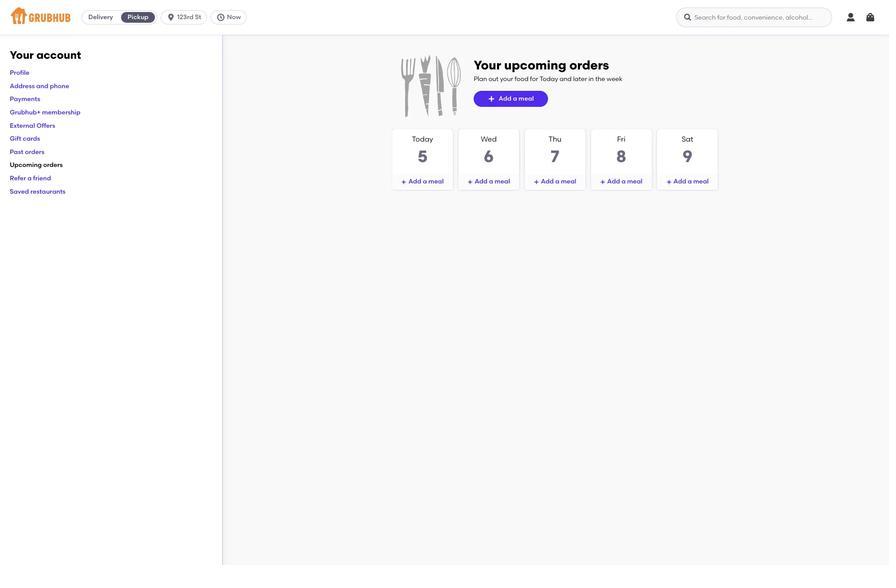 Task type: vqa. For each thing, say whether or not it's contained in the screenshot.
Past orders orders
yes



Task type: describe. For each thing, give the bounding box(es) containing it.
svg image for 6
[[468, 180, 473, 185]]

add a meal button for 8
[[592, 174, 652, 190]]

upcoming
[[10, 161, 42, 169]]

fri 8
[[617, 135, 627, 166]]

payments link
[[10, 96, 40, 103]]

your
[[501, 75, 514, 83]]

add a meal for 5
[[409, 178, 444, 185]]

a for 8
[[622, 178, 626, 185]]

address
[[10, 82, 35, 90]]

a down food at the right of the page
[[513, 95, 518, 102]]

your for upcoming
[[474, 57, 502, 73]]

week
[[607, 75, 623, 83]]

grubhub+ membership
[[10, 109, 81, 116]]

now button
[[211, 10, 251, 25]]

a for 5
[[423, 178, 427, 185]]

add a meal button for 7
[[525, 174, 586, 190]]

past
[[10, 148, 23, 156]]

meal for 5
[[429, 178, 444, 185]]

refer
[[10, 175, 26, 182]]

profile link
[[10, 69, 29, 77]]

123rd st
[[177, 13, 201, 21]]

friend
[[33, 175, 51, 182]]

saved restaurants
[[10, 188, 66, 195]]

add a meal for 8
[[608, 178, 643, 185]]

add a meal button for 5
[[393, 174, 453, 190]]

out
[[489, 75, 499, 83]]

your upcoming orders plan out your food for today and later in the week
[[474, 57, 623, 83]]

add for 9
[[674, 178, 687, 185]]

9
[[683, 146, 693, 166]]

saved restaurants link
[[10, 188, 66, 195]]

delivery button
[[82, 10, 119, 25]]

add a meal button for 9
[[658, 174, 719, 190]]

0 horizontal spatial today
[[412, 135, 434, 143]]

membership
[[42, 109, 81, 116]]

external offers
[[10, 122, 55, 130]]

wed 6
[[481, 135, 497, 166]]

add for 7
[[541, 178, 554, 185]]

add a meal button for 6
[[459, 174, 520, 190]]

in
[[589, 75, 594, 83]]

external offers link
[[10, 122, 55, 130]]

svg image for 7
[[534, 180, 540, 185]]

123rd st button
[[161, 10, 211, 25]]

meal for 6
[[495, 178, 511, 185]]

refer a friend link
[[10, 175, 51, 182]]

for
[[531, 75, 539, 83]]

0 horizontal spatial and
[[36, 82, 48, 90]]

a for 7
[[556, 178, 560, 185]]

123rd
[[177, 13, 194, 21]]

sat 9
[[682, 135, 694, 166]]

svg image for 9
[[667, 180, 672, 185]]



Task type: locate. For each thing, give the bounding box(es) containing it.
wed
[[481, 135, 497, 143]]

and
[[560, 75, 572, 83], [36, 82, 48, 90]]

1 vertical spatial orders
[[25, 148, 44, 156]]

plan
[[474, 75, 488, 83]]

svg image inside now button
[[217, 13, 225, 22]]

0 vertical spatial today
[[540, 75, 559, 83]]

add a meal down food at the right of the page
[[499, 95, 534, 102]]

add a meal down 7
[[541, 178, 577, 185]]

orders for upcoming orders
[[43, 161, 63, 169]]

st
[[195, 13, 201, 21]]

0 horizontal spatial your
[[10, 49, 34, 61]]

add down 9 at the right top of page
[[674, 178, 687, 185]]

your up out
[[474, 57, 502, 73]]

orders up upcoming orders link
[[25, 148, 44, 156]]

a down 6
[[490, 178, 494, 185]]

offers
[[37, 122, 55, 130]]

cards
[[23, 135, 40, 143]]

your up profile
[[10, 49, 34, 61]]

2 vertical spatial orders
[[43, 161, 63, 169]]

today 5
[[412, 135, 434, 166]]

meal
[[519, 95, 534, 102], [429, 178, 444, 185], [495, 178, 511, 185], [561, 178, 577, 185], [628, 178, 643, 185], [694, 178, 709, 185]]

svg image
[[217, 13, 225, 22], [488, 95, 496, 103], [468, 180, 473, 185], [534, 180, 540, 185], [667, 180, 672, 185]]

1 vertical spatial today
[[412, 135, 434, 143]]

past orders
[[10, 148, 44, 156]]

meal for 9
[[694, 178, 709, 185]]

add a meal
[[499, 95, 534, 102], [409, 178, 444, 185], [475, 178, 511, 185], [541, 178, 577, 185], [608, 178, 643, 185], [674, 178, 709, 185]]

gift cards link
[[10, 135, 40, 143]]

delivery
[[88, 13, 113, 21]]

svg image
[[846, 12, 857, 23], [866, 12, 877, 23], [167, 13, 176, 22], [684, 13, 693, 22], [402, 180, 407, 185], [601, 180, 606, 185]]

past orders link
[[10, 148, 44, 156]]

1 horizontal spatial today
[[540, 75, 559, 83]]

add down 6
[[475, 178, 488, 185]]

payments
[[10, 96, 40, 103]]

main navigation navigation
[[0, 0, 890, 35]]

your inside your upcoming orders plan out your food for today and later in the week
[[474, 57, 502, 73]]

your
[[10, 49, 34, 61], [474, 57, 502, 73]]

orders
[[570, 57, 610, 73], [25, 148, 44, 156], [43, 161, 63, 169]]

add a meal button down 7
[[525, 174, 586, 190]]

pickup button
[[119, 10, 157, 25]]

and inside your upcoming orders plan out your food for today and later in the week
[[560, 75, 572, 83]]

7
[[551, 146, 560, 166]]

fri
[[618, 135, 626, 143]]

upcoming
[[505, 57, 567, 73]]

add a meal button down 9 at the right top of page
[[658, 174, 719, 190]]

address and phone
[[10, 82, 69, 90]]

pickup
[[128, 13, 149, 21]]

today inside your upcoming orders plan out your food for today and later in the week
[[540, 75, 559, 83]]

thu 7
[[549, 135, 562, 166]]

a for 9
[[688, 178, 693, 185]]

now
[[227, 13, 241, 21]]

add for 5
[[409, 178, 422, 185]]

add a meal down 6
[[475, 178, 511, 185]]

saved
[[10, 188, 29, 195]]

grubhub+ membership link
[[10, 109, 81, 116]]

a for 6
[[490, 178, 494, 185]]

upcoming orders
[[10, 161, 63, 169]]

orders up in
[[570, 57, 610, 73]]

today right for
[[540, 75, 559, 83]]

profile
[[10, 69, 29, 77]]

add a meal down 9 at the right top of page
[[674, 178, 709, 185]]

today
[[540, 75, 559, 83], [412, 135, 434, 143]]

add a meal down 5
[[409, 178, 444, 185]]

svg image inside 123rd st button
[[167, 13, 176, 22]]

a
[[513, 95, 518, 102], [27, 175, 32, 182], [423, 178, 427, 185], [490, 178, 494, 185], [556, 178, 560, 185], [622, 178, 626, 185], [688, 178, 693, 185]]

meal for 8
[[628, 178, 643, 185]]

a down 9 at the right top of page
[[688, 178, 693, 185]]

your account
[[10, 49, 81, 61]]

8
[[617, 146, 627, 166]]

add for 6
[[475, 178, 488, 185]]

gift
[[10, 135, 21, 143]]

phone
[[50, 82, 69, 90]]

restaurants
[[30, 188, 66, 195]]

gift cards
[[10, 135, 40, 143]]

a right refer
[[27, 175, 32, 182]]

add a meal down 8
[[608, 178, 643, 185]]

a down 5
[[423, 178, 427, 185]]

orders up friend
[[43, 161, 63, 169]]

sat
[[682, 135, 694, 143]]

add down 8
[[608, 178, 621, 185]]

add a meal button down 8
[[592, 174, 652, 190]]

add for 8
[[608, 178, 621, 185]]

external
[[10, 122, 35, 130]]

today up 5
[[412, 135, 434, 143]]

1 horizontal spatial your
[[474, 57, 502, 73]]

and left the later
[[560, 75, 572, 83]]

meal for 7
[[561, 178, 577, 185]]

and left phone
[[36, 82, 48, 90]]

orders for past orders
[[25, 148, 44, 156]]

6
[[484, 146, 494, 166]]

add a meal button down 5
[[393, 174, 453, 190]]

grubhub+
[[10, 109, 41, 116]]

add a meal button down 6
[[459, 174, 520, 190]]

account
[[36, 49, 81, 61]]

your for account
[[10, 49, 34, 61]]

add down 7
[[541, 178, 554, 185]]

food
[[515, 75, 529, 83]]

the
[[596, 75, 606, 83]]

address and phone link
[[10, 82, 69, 90]]

add a meal for 7
[[541, 178, 577, 185]]

upcoming orders link
[[10, 161, 63, 169]]

thu
[[549, 135, 562, 143]]

a down 8
[[622, 178, 626, 185]]

refer a friend
[[10, 175, 51, 182]]

a down 7
[[556, 178, 560, 185]]

add
[[499, 95, 512, 102], [409, 178, 422, 185], [475, 178, 488, 185], [541, 178, 554, 185], [608, 178, 621, 185], [674, 178, 687, 185]]

add down 5
[[409, 178, 422, 185]]

add a meal for 6
[[475, 178, 511, 185]]

0 vertical spatial orders
[[570, 57, 610, 73]]

add a meal for 9
[[674, 178, 709, 185]]

add a meal button down your
[[474, 91, 549, 107]]

later
[[574, 75, 588, 83]]

add down your
[[499, 95, 512, 102]]

orders inside your upcoming orders plan out your food for today and later in the week
[[570, 57, 610, 73]]

1 horizontal spatial and
[[560, 75, 572, 83]]

Search for food, convenience, alcohol... search field
[[677, 8, 833, 27]]

5
[[418, 146, 428, 166]]

add a meal button
[[474, 91, 549, 107], [393, 174, 453, 190], [459, 174, 520, 190], [525, 174, 586, 190], [592, 174, 652, 190], [658, 174, 719, 190]]



